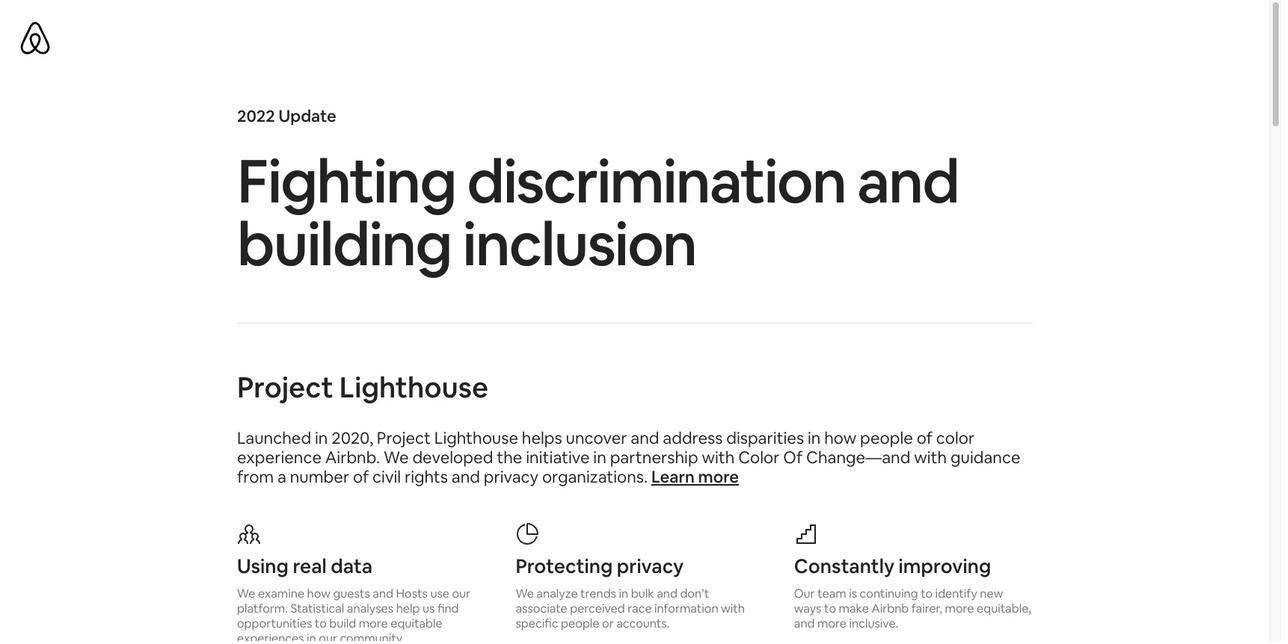 Task type: describe. For each thing, give the bounding box(es) containing it.
a
[[278, 467, 286, 488]]

0 vertical spatial our
[[452, 587, 471, 602]]

experiences
[[237, 631, 304, 642]]

build
[[329, 616, 356, 632]]

airbnb.
[[325, 447, 380, 468]]

bulk
[[631, 587, 654, 602]]

help
[[396, 601, 420, 617]]

opportunities
[[237, 616, 312, 632]]

information
[[655, 601, 719, 617]]

2022
[[237, 105, 275, 126]]

and inside using real data we examine how guests and hosts use our platform. statistical analyses help us find opportunities to build more equitable experiences in our community.
[[373, 587, 394, 602]]

change—and
[[806, 447, 911, 468]]

home image
[[18, 21, 52, 55]]

us
[[423, 601, 435, 617]]

lighthouse inside "launched in 2020, project lighthouse helps uncover and address disparities in how people of color experience airbnb. we developed the initiative in partnership with color of change—and with guidance from a number of civil rights and privacy organizations."
[[435, 428, 518, 449]]

how inside using real data we examine how guests and hosts use our platform. statistical analyses help us find opportunities to build more equitable experiences in our community.
[[307, 587, 331, 602]]

continuing
[[860, 587, 918, 602]]

civil
[[373, 467, 401, 488]]

2020,
[[332, 428, 373, 449]]

and inside protecting privacy we analyze trends in bulk and don't associate perceived race information with specific people or accounts.
[[657, 587, 678, 602]]

0 horizontal spatial of
[[353, 467, 369, 488]]

project inside "launched in 2020, project lighthouse helps uncover and address disparities in how people of color experience airbnb. we developed the initiative in partnership with color of change—and with guidance from a number of civil rights and privacy organizations."
[[377, 428, 431, 449]]

examine
[[258, 587, 305, 602]]

find
[[438, 601, 459, 617]]

inclusion
[[463, 205, 696, 283]]

data
[[331, 554, 373, 580]]

with inside protecting privacy we analyze trends in bulk and don't associate perceived race information with specific people or accounts.
[[721, 601, 745, 617]]

race
[[628, 601, 652, 617]]

address
[[663, 428, 723, 449]]

more inside using real data we examine how guests and hosts use our platform. statistical analyses help us find opportunities to build more equitable experiences in our community.
[[359, 616, 388, 632]]

people inside "launched in 2020, project lighthouse helps uncover and address disparities in how people of color experience airbnb. we developed the initiative in partnership with color of change—and with guidance from a number of civil rights and privacy organizations."
[[860, 428, 913, 449]]

to inside using real data we examine how guests and hosts use our platform. statistical analyses help us find opportunities to build more equitable experiences in our community.
[[315, 616, 327, 632]]

specific
[[516, 616, 558, 632]]

privacy inside "launched in 2020, project lighthouse helps uncover and address disparities in how people of color experience airbnb. we developed the initiative in partnership with color of change—and with guidance from a number of civil rights and privacy organizations."
[[484, 467, 539, 488]]

and inside fighting discrimination and building inclusion
[[857, 142, 959, 220]]

protecting privacy we analyze trends in bulk and don't associate perceived race information with specific people or accounts.
[[516, 554, 745, 632]]

update
[[279, 105, 337, 126]]

inclusive.
[[849, 616, 899, 632]]

accounts.
[[617, 616, 670, 632]]

guests
[[333, 587, 370, 602]]

associate
[[516, 601, 568, 617]]

organizations.
[[542, 467, 648, 488]]

make
[[839, 601, 869, 617]]

protecting
[[516, 554, 613, 580]]

constantly improving our team is continuing to identify new ways to make airbnb fairer, more equitable, and more inclusive.
[[794, 554, 1032, 632]]

we inside protecting privacy we analyze trends in bulk and don't associate perceived race information with specific people or accounts.
[[516, 587, 534, 602]]

number
[[290, 467, 350, 488]]

identify
[[936, 587, 978, 602]]

partnership
[[610, 447, 698, 468]]

community.
[[340, 631, 405, 642]]

in right initiative at the bottom left of page
[[594, 447, 607, 468]]

airbnb
[[872, 601, 909, 617]]

1 vertical spatial our
[[319, 631, 337, 642]]

and inside the constantly improving our team is continuing to identify new ways to make airbnb fairer, more equitable, and more inclusive.
[[794, 616, 815, 632]]

in inside protecting privacy we analyze trends in bulk and don't associate perceived race information with specific people or accounts.
[[619, 587, 629, 602]]

developed
[[413, 447, 493, 468]]

guidance
[[951, 447, 1021, 468]]

how inside "launched in 2020, project lighthouse helps uncover and address disparities in how people of color experience airbnb. we developed the initiative in partnership with color of change—and with guidance from a number of civil rights and privacy organizations."
[[825, 428, 857, 449]]

equitable
[[391, 616, 443, 632]]

color
[[738, 447, 780, 468]]

more right the fairer,
[[945, 601, 974, 617]]

equitable,
[[977, 601, 1032, 617]]

team
[[818, 587, 847, 602]]

2022 update
[[237, 105, 337, 126]]

1 horizontal spatial of
[[917, 428, 933, 449]]



Task type: vqa. For each thing, say whether or not it's contained in the screenshot.
'Airbnb' in the Airbnb Support Can you describe your issue in a few sentences? This will help our team understand what's going on.   Please don't include sensitive info like credit card numbers.
no



Task type: locate. For each thing, give the bounding box(es) containing it.
with right 'don't'
[[721, 601, 745, 617]]

our down 'statistical'
[[319, 631, 337, 642]]

privacy up bulk
[[617, 554, 684, 580]]

discrimination
[[467, 142, 846, 220]]

perceived
[[570, 601, 625, 617]]

the
[[497, 447, 523, 468]]

fighting
[[237, 142, 456, 220]]

rights
[[405, 467, 448, 488]]

statistical
[[291, 601, 344, 617]]

use
[[430, 587, 450, 602]]

analyses
[[347, 601, 394, 617]]

more down team
[[818, 616, 847, 632]]

privacy inside protecting privacy we analyze trends in bulk and don't associate perceived race information with specific people or accounts.
[[617, 554, 684, 580]]

to right ways
[[824, 601, 836, 617]]

learn
[[652, 467, 695, 488]]

we
[[384, 447, 409, 468], [237, 587, 255, 602], [516, 587, 534, 602]]

0 horizontal spatial our
[[319, 631, 337, 642]]

0 vertical spatial how
[[825, 428, 857, 449]]

in left bulk
[[619, 587, 629, 602]]

how
[[825, 428, 857, 449], [307, 587, 331, 602]]

project lighthouse
[[237, 370, 489, 406]]

using
[[237, 554, 289, 580]]

fighting discrimination and building inclusion
[[237, 142, 959, 283]]

in left 2020,
[[315, 428, 328, 449]]

privacy down 'helps'
[[484, 467, 539, 488]]

we inside "launched in 2020, project lighthouse helps uncover and address disparities in how people of color experience airbnb. we developed the initiative in partnership with color of change—and with guidance from a number of civil rights and privacy organizations."
[[384, 447, 409, 468]]

trends
[[581, 587, 616, 602]]

improving
[[899, 554, 991, 580]]

1 horizontal spatial we
[[384, 447, 409, 468]]

lighthouse
[[339, 370, 489, 406], [435, 428, 518, 449]]

0 vertical spatial lighthouse
[[339, 370, 489, 406]]

launched in 2020, project lighthouse helps uncover and address disparities in how people of color experience airbnb. we developed the initiative in partnership with color of change—and with guidance from a number of civil rights and privacy organizations.
[[237, 428, 1021, 488]]

new
[[980, 587, 1004, 602]]

disparities
[[727, 428, 804, 449]]

1 vertical spatial people
[[561, 616, 600, 632]]

learn more
[[652, 467, 739, 488]]

launched
[[237, 428, 311, 449]]

hosts
[[396, 587, 428, 602]]

our right use
[[452, 587, 471, 602]]

0 horizontal spatial to
[[315, 616, 327, 632]]

1 vertical spatial privacy
[[617, 554, 684, 580]]

learn more link
[[652, 467, 739, 488]]

experience
[[237, 447, 322, 468]]

in right the of in the right of the page
[[808, 428, 821, 449]]

0 horizontal spatial privacy
[[484, 467, 539, 488]]

analyze
[[537, 587, 578, 602]]

in down 'statistical'
[[307, 631, 316, 642]]

0 vertical spatial people
[[860, 428, 913, 449]]

1 horizontal spatial people
[[860, 428, 913, 449]]

0 horizontal spatial how
[[307, 587, 331, 602]]

we inside using real data we examine how guests and hosts use our platform. statistical analyses help us find opportunities to build more equitable experiences in our community.
[[237, 587, 255, 602]]

1 horizontal spatial our
[[452, 587, 471, 602]]

1 vertical spatial lighthouse
[[435, 428, 518, 449]]

platform.
[[237, 601, 288, 617]]

to left build
[[315, 616, 327, 632]]

0 horizontal spatial people
[[561, 616, 600, 632]]

to
[[921, 587, 933, 602], [824, 601, 836, 617], [315, 616, 327, 632]]

our
[[794, 587, 815, 602]]

ways
[[794, 601, 822, 617]]

using real data we examine how guests and hosts use our platform. statistical analyses help us find opportunities to build more equitable experiences in our community.
[[237, 554, 471, 642]]

people left "color"
[[860, 428, 913, 449]]

in inside using real data we examine how guests and hosts use our platform. statistical analyses help us find opportunities to build more equitable experiences in our community.
[[307, 631, 316, 642]]

0 horizontal spatial project
[[237, 370, 333, 406]]

0 vertical spatial privacy
[[484, 467, 539, 488]]

how right the of in the right of the page
[[825, 428, 857, 449]]

with left guidance
[[914, 447, 947, 468]]

uncover
[[566, 428, 627, 449]]

1 vertical spatial how
[[307, 587, 331, 602]]

color
[[936, 428, 975, 449]]

and
[[857, 142, 959, 220], [631, 428, 659, 449], [452, 467, 480, 488], [373, 587, 394, 602], [657, 587, 678, 602], [794, 616, 815, 632]]

1 vertical spatial project
[[377, 428, 431, 449]]

1 horizontal spatial how
[[825, 428, 857, 449]]

0 vertical spatial of
[[917, 428, 933, 449]]

1 horizontal spatial project
[[377, 428, 431, 449]]

of left "color"
[[917, 428, 933, 449]]

we down using
[[237, 587, 255, 602]]

we right airbnb.
[[384, 447, 409, 468]]

constantly
[[794, 554, 895, 580]]

of
[[784, 447, 803, 468]]

people inside protecting privacy we analyze trends in bulk and don't associate perceived race information with specific people or accounts.
[[561, 616, 600, 632]]

more right build
[[359, 616, 388, 632]]

people
[[860, 428, 913, 449], [561, 616, 600, 632]]

privacy
[[484, 467, 539, 488], [617, 554, 684, 580]]

with
[[702, 447, 735, 468], [914, 447, 947, 468], [721, 601, 745, 617]]

people left or
[[561, 616, 600, 632]]

1 vertical spatial of
[[353, 467, 369, 488]]

fairer,
[[912, 601, 943, 617]]

or
[[602, 616, 614, 632]]

1 horizontal spatial privacy
[[617, 554, 684, 580]]

our
[[452, 587, 471, 602], [319, 631, 337, 642]]

project up 'civil'
[[377, 428, 431, 449]]

building
[[237, 205, 451, 283]]

1 horizontal spatial to
[[824, 601, 836, 617]]

more
[[698, 467, 739, 488], [945, 601, 974, 617], [359, 616, 388, 632], [818, 616, 847, 632]]

how down "real"
[[307, 587, 331, 602]]

2 horizontal spatial to
[[921, 587, 933, 602]]

helps
[[522, 428, 562, 449]]

initiative
[[526, 447, 590, 468]]

of
[[917, 428, 933, 449], [353, 467, 369, 488]]

of left 'civil'
[[353, 467, 369, 488]]

with left color
[[702, 447, 735, 468]]

more right learn
[[698, 467, 739, 488]]

real
[[293, 554, 327, 580]]

0 vertical spatial project
[[237, 370, 333, 406]]

project up the launched
[[237, 370, 333, 406]]

in
[[315, 428, 328, 449], [808, 428, 821, 449], [594, 447, 607, 468], [619, 587, 629, 602], [307, 631, 316, 642]]

don't
[[680, 587, 709, 602]]

0 horizontal spatial we
[[237, 587, 255, 602]]

from
[[237, 467, 274, 488]]

we up specific
[[516, 587, 534, 602]]

is
[[849, 587, 857, 602]]

2 horizontal spatial we
[[516, 587, 534, 602]]

project
[[237, 370, 333, 406], [377, 428, 431, 449]]

to left identify
[[921, 587, 933, 602]]



